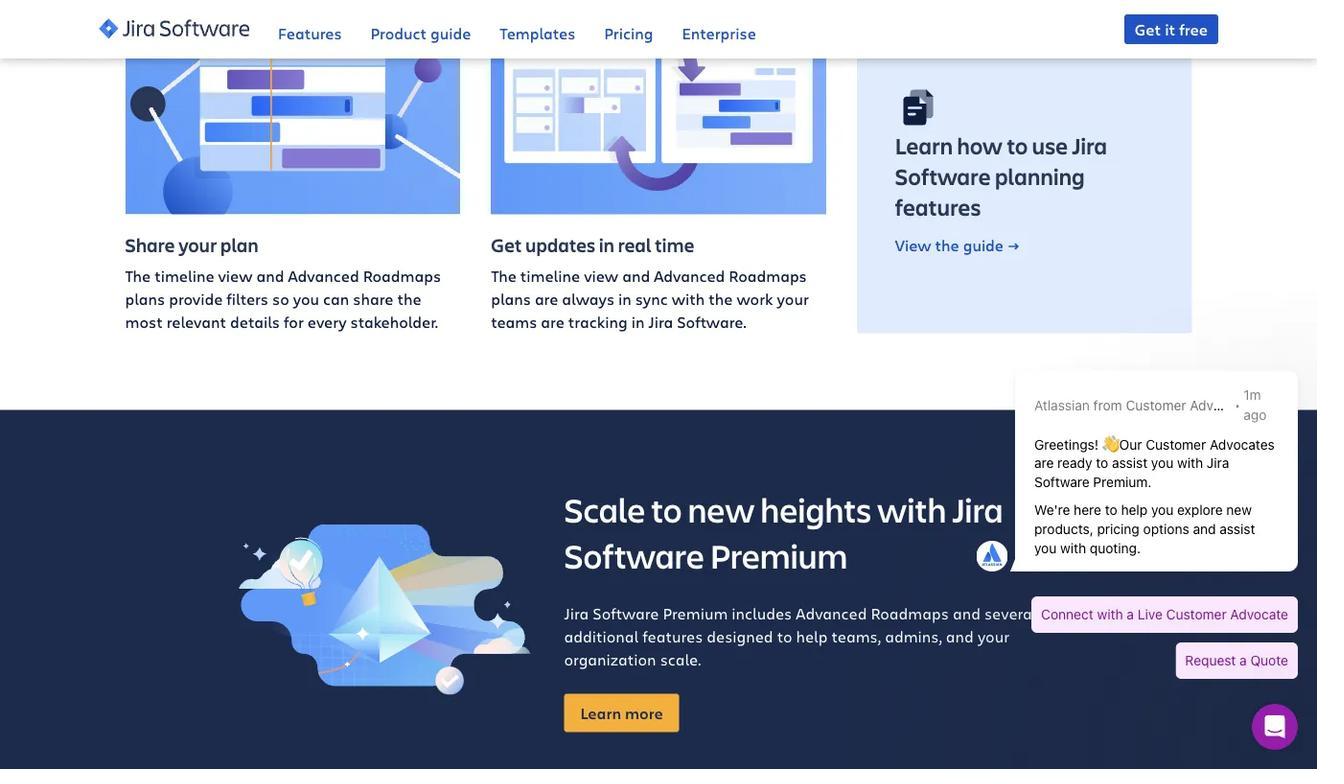 Task type: locate. For each thing, give the bounding box(es) containing it.
and up so
[[257, 265, 284, 286]]

roadmaps up work
[[729, 265, 807, 286]]

sync
[[636, 288, 668, 309]]

1 horizontal spatial timeline
[[521, 265, 580, 286]]

1 view from the left
[[218, 265, 253, 286]]

1 plans from the left
[[125, 288, 165, 309]]

premium inside scale to new heights with jira software premium
[[710, 533, 848, 578]]

features
[[278, 22, 342, 43]]

plans up teams
[[491, 288, 531, 309]]

2 the from the left
[[491, 265, 517, 286]]

templates link
[[500, 0, 576, 58]]

0 horizontal spatial with
[[672, 288, 705, 309]]

get left it
[[1136, 19, 1162, 39]]

your left plan
[[179, 232, 217, 257]]

timeline inside share your plan the timeline view and advanced roadmaps plans provide filters so you can share the most relevant details for every stakeholder.
[[155, 265, 214, 286]]

share
[[125, 232, 175, 257]]

dialog
[[963, 349, 1308, 698], [1253, 704, 1299, 750]]

learn
[[896, 131, 954, 161], [581, 702, 622, 723]]

0 vertical spatial your
[[179, 232, 217, 257]]

0 horizontal spatial features
[[643, 626, 703, 646]]

scale
[[564, 487, 646, 532]]

additional
[[564, 626, 639, 646]]

1 timeline from the left
[[155, 265, 214, 286]]

in left sync
[[619, 288, 632, 309]]

0 horizontal spatial roadmaps
[[363, 265, 441, 286]]

to left help
[[778, 626, 793, 646]]

1 horizontal spatial the
[[491, 265, 517, 286]]

view inside get updates in real time the timeline view and advanced roadmaps plans are always in sync with the work your teams are tracking in jira software.
[[584, 265, 619, 286]]

view up filters
[[218, 265, 253, 286]]

software up additional
[[593, 603, 659, 623]]

your
[[179, 232, 217, 257], [778, 288, 809, 309], [978, 626, 1010, 646]]

plans inside share your plan the timeline view and advanced roadmaps plans provide filters so you can share the most relevant details for every stakeholder.
[[125, 288, 165, 309]]

1 horizontal spatial with
[[878, 487, 947, 532]]

learn inside learn how to use jira software planning features
[[896, 131, 954, 161]]

plans up most
[[125, 288, 165, 309]]

0 vertical spatial dialog
[[963, 349, 1308, 698]]

enterprise link
[[682, 0, 757, 58]]

2 horizontal spatial to
[[1008, 131, 1029, 161]]

0 horizontal spatial get
[[491, 232, 522, 257]]

1 horizontal spatial learn
[[896, 131, 954, 161]]

view up always
[[584, 265, 619, 286]]

advanced up help
[[796, 603, 868, 623]]

0 horizontal spatial the
[[398, 288, 422, 309]]

are right teams
[[541, 311, 565, 332]]

0 vertical spatial to
[[1008, 131, 1029, 161]]

it
[[1166, 19, 1176, 39]]

2 horizontal spatial advanced
[[796, 603, 868, 623]]

0 horizontal spatial plans
[[125, 288, 165, 309]]

advanced up can
[[288, 265, 359, 286]]

1 horizontal spatial guide
[[964, 235, 1004, 256]]

how
[[958, 131, 1003, 161]]

your down several
[[978, 626, 1010, 646]]

1 vertical spatial are
[[541, 311, 565, 332]]

1 horizontal spatial plans
[[491, 288, 531, 309]]

1 vertical spatial premium
[[663, 603, 728, 623]]

1 vertical spatial to
[[652, 487, 682, 532]]

0 horizontal spatial view
[[218, 265, 253, 286]]

and left several
[[953, 603, 981, 623]]

pricing
[[605, 22, 654, 43]]

learn for learn how to use jira software planning features
[[896, 131, 954, 161]]

jira inside learn how to use jira software planning features
[[1073, 131, 1108, 161]]

get inside get updates in real time the timeline view and advanced roadmaps plans are always in sync with the work your teams are tracking in jira software.
[[491, 232, 522, 257]]

to left new
[[652, 487, 682, 532]]

and inside get updates in real time the timeline view and advanced roadmaps plans are always in sync with the work your teams are tracking in jira software.
[[623, 265, 650, 286]]

1 horizontal spatial advanced
[[654, 265, 725, 286]]

1 horizontal spatial get
[[1136, 19, 1162, 39]]

1 vertical spatial guide
[[964, 235, 1004, 256]]

view
[[218, 265, 253, 286], [584, 265, 619, 286]]

relevant
[[167, 311, 226, 332]]

jira
[[1073, 131, 1108, 161], [649, 311, 674, 332], [953, 487, 1004, 532], [564, 603, 589, 623]]

premium
[[710, 533, 848, 578], [663, 603, 728, 623]]

1 vertical spatial learn
[[581, 702, 622, 723]]

to inside scale to new heights with jira software premium
[[652, 487, 682, 532]]

view the guide
[[896, 235, 1004, 256]]

the right view
[[936, 235, 960, 256]]

0 horizontal spatial learn
[[581, 702, 622, 723]]

the up teams
[[491, 265, 517, 286]]

in down sync
[[632, 311, 645, 332]]

0 vertical spatial learn
[[896, 131, 954, 161]]

0 vertical spatial are
[[535, 288, 559, 309]]

the
[[936, 235, 960, 256], [398, 288, 422, 309], [709, 288, 733, 309]]

2 view from the left
[[584, 265, 619, 286]]

view
[[896, 235, 932, 256]]

0 horizontal spatial your
[[179, 232, 217, 257]]

in
[[599, 232, 615, 257], [619, 288, 632, 309], [632, 311, 645, 332]]

0 vertical spatial get
[[1136, 19, 1162, 39]]

2 vertical spatial to
[[778, 626, 793, 646]]

more
[[625, 702, 663, 723]]

get
[[1136, 19, 1162, 39], [491, 232, 522, 257]]

get left updates
[[491, 232, 522, 257]]

features up view the guide
[[896, 192, 982, 222]]

learn left more
[[581, 702, 622, 723]]

1 vertical spatial your
[[778, 288, 809, 309]]

and
[[257, 265, 284, 286], [623, 265, 650, 286], [953, 603, 981, 623], [947, 626, 974, 646]]

work
[[737, 288, 774, 309]]

2 vertical spatial software
[[593, 603, 659, 623]]

0 horizontal spatial the
[[125, 265, 151, 286]]

teams
[[491, 311, 537, 332]]

0 vertical spatial with
[[672, 288, 705, 309]]

use
[[1033, 131, 1069, 161]]

the up software.
[[709, 288, 733, 309]]

to left use
[[1008, 131, 1029, 161]]

0 horizontal spatial advanced
[[288, 265, 359, 286]]

software down scale
[[564, 533, 705, 578]]

1 horizontal spatial features
[[896, 192, 982, 222]]

timeline up provide
[[155, 265, 214, 286]]

guide
[[431, 22, 471, 43], [964, 235, 1004, 256]]

learn more link
[[564, 694, 680, 732]]

with inside scale to new heights with jira software premium
[[878, 487, 947, 532]]

learn how to use jira software planning features
[[896, 131, 1108, 222]]

software
[[896, 161, 991, 191], [564, 533, 705, 578], [593, 603, 659, 623]]

1 vertical spatial software
[[564, 533, 705, 578]]

teams,
[[832, 626, 882, 646]]

roadmaps up share
[[363, 265, 441, 286]]

0 vertical spatial software
[[896, 161, 991, 191]]

roadmaps
[[363, 265, 441, 286], [729, 265, 807, 286], [871, 603, 950, 623]]

plans
[[125, 288, 165, 309], [491, 288, 531, 309]]

2 timeline from the left
[[521, 265, 580, 286]]

features
[[896, 192, 982, 222], [643, 626, 703, 646]]

premium down heights
[[710, 533, 848, 578]]

2 plans from the left
[[491, 288, 531, 309]]

1 horizontal spatial view
[[584, 265, 619, 286]]

guide right view
[[964, 235, 1004, 256]]

software inside learn how to use jira software planning features
[[896, 161, 991, 191]]

your right work
[[778, 288, 809, 309]]

view inside share your plan the timeline view and advanced roadmaps plans provide filters so you can share the most relevant details for every stakeholder.
[[218, 265, 253, 286]]

guide right product
[[431, 22, 471, 43]]

are up teams
[[535, 288, 559, 309]]

2 horizontal spatial your
[[978, 626, 1010, 646]]

2 horizontal spatial the
[[936, 235, 960, 256]]

1 horizontal spatial your
[[778, 288, 809, 309]]

the inside share your plan the timeline view and advanced roadmaps plans provide filters so you can share the most relevant details for every stakeholder.
[[398, 288, 422, 309]]

software down how
[[896, 161, 991, 191]]

templates
[[500, 22, 576, 43]]

1 horizontal spatial to
[[778, 626, 793, 646]]

with
[[672, 288, 705, 309], [878, 487, 947, 532]]

0 vertical spatial features
[[896, 192, 982, 222]]

the up stakeholder.
[[398, 288, 422, 309]]

to
[[1008, 131, 1029, 161], [652, 487, 682, 532], [778, 626, 793, 646]]

the down share
[[125, 265, 151, 286]]

1 horizontal spatial roadmaps
[[729, 265, 807, 286]]

are
[[535, 288, 559, 309], [541, 311, 565, 332]]

1 vertical spatial get
[[491, 232, 522, 257]]

the inside share your plan the timeline view and advanced roadmaps plans provide filters so you can share the most relevant details for every stakeholder.
[[125, 265, 151, 286]]

heights
[[761, 487, 872, 532]]

with inside get updates in real time the timeline view and advanced roadmaps plans are always in sync with the work your teams are tracking in jira software.
[[672, 288, 705, 309]]

learn left how
[[896, 131, 954, 161]]

0 horizontal spatial to
[[652, 487, 682, 532]]

0 vertical spatial premium
[[710, 533, 848, 578]]

jira software premium illustration image
[[235, 524, 534, 695]]

1 the from the left
[[125, 265, 151, 286]]

1 vertical spatial features
[[643, 626, 703, 646]]

0 horizontal spatial timeline
[[155, 265, 214, 286]]

roadmaps up admins,
[[871, 603, 950, 623]]

1 vertical spatial in
[[619, 288, 632, 309]]

premium inside jira software premium includes advanced roadmaps and several additional features designed to help teams, admins, and your organization scale.
[[663, 603, 728, 623]]

features up scale.
[[643, 626, 703, 646]]

1 vertical spatial with
[[878, 487, 947, 532]]

details
[[230, 311, 280, 332]]

the
[[125, 265, 151, 286], [491, 265, 517, 286]]

timeline down updates
[[521, 265, 580, 286]]

jira software premium includes advanced roadmaps and several additional features designed to help teams, admins, and your organization scale.
[[564, 603, 1037, 669]]

advanced down time
[[654, 265, 725, 286]]

pricing link
[[605, 0, 654, 58]]

features inside jira software premium includes advanced roadmaps and several additional features designed to help teams, admins, and your organization scale.
[[643, 626, 703, 646]]

timeline
[[155, 265, 214, 286], [521, 265, 580, 286]]

several
[[985, 603, 1037, 623]]

advanced
[[288, 265, 359, 286], [654, 265, 725, 286], [796, 603, 868, 623]]

2 vertical spatial your
[[978, 626, 1010, 646]]

premium up scale.
[[663, 603, 728, 623]]

new
[[688, 487, 755, 532]]

1 horizontal spatial the
[[709, 288, 733, 309]]

provide
[[169, 288, 223, 309]]

every
[[308, 311, 347, 332]]

time
[[655, 232, 695, 257]]

0 vertical spatial guide
[[431, 22, 471, 43]]

0 vertical spatial in
[[599, 232, 615, 257]]

enterprise
[[682, 22, 757, 43]]

and up sync
[[623, 265, 650, 286]]

2 horizontal spatial roadmaps
[[871, 603, 950, 623]]

in left real
[[599, 232, 615, 257]]



Task type: vqa. For each thing, say whether or not it's contained in the screenshot.
Atlassian Logo
no



Task type: describe. For each thing, give the bounding box(es) containing it.
product
[[371, 22, 427, 43]]

timeline inside get updates in real time the timeline view and advanced roadmaps plans are always in sync with the work your teams are tracking in jira software.
[[521, 265, 580, 286]]

roadmaps inside jira software premium includes advanced roadmaps and several additional features designed to help teams, admins, and your organization scale.
[[871, 603, 950, 623]]

the inside get updates in real time the timeline view and advanced roadmaps plans are always in sync with the work your teams are tracking in jira software.
[[491, 265, 517, 286]]

admins,
[[885, 626, 943, 646]]

plans inside get updates in real time the timeline view and advanced roadmaps plans are always in sync with the work your teams are tracking in jira software.
[[491, 288, 531, 309]]

features inside learn how to use jira software planning features
[[896, 192, 982, 222]]

so
[[272, 288, 289, 309]]

can
[[323, 288, 349, 309]]

share your plan the timeline view and advanced roadmaps plans provide filters so you can share the most relevant details for every stakeholder.
[[125, 232, 441, 332]]

your inside jira software premium includes advanced roadmaps and several additional features designed to help teams, admins, and your organization scale.
[[978, 626, 1010, 646]]

product guide
[[371, 22, 471, 43]]

software inside scale to new heights with jira software premium
[[564, 533, 705, 578]]

updates
[[526, 232, 596, 257]]

most
[[125, 311, 163, 332]]

product guide link
[[371, 0, 471, 58]]

and right admins,
[[947, 626, 974, 646]]

planning
[[996, 161, 1086, 191]]

roadmaps inside share your plan the timeline view and advanced roadmaps plans provide filters so you can share the most relevant details for every stakeholder.
[[363, 265, 441, 286]]

organization
[[564, 649, 657, 669]]

roadmaps inside get updates in real time the timeline view and advanced roadmaps plans are always in sync with the work your teams are tracking in jira software.
[[729, 265, 807, 286]]

designed
[[707, 626, 774, 646]]

software.
[[677, 311, 747, 332]]

jira inside scale to new heights with jira software premium
[[953, 487, 1004, 532]]

includes
[[732, 603, 793, 623]]

get updates in real time the timeline view and advanced roadmaps plans are always in sync with the work your teams are tracking in jira software.
[[491, 232, 809, 332]]

jira inside get updates in real time the timeline view and advanced roadmaps plans are always in sync with the work your teams are tracking in jira software.
[[649, 311, 674, 332]]

scale to new heights with jira software premium
[[564, 487, 1004, 578]]

get it free link
[[1125, 14, 1219, 44]]

real
[[618, 232, 652, 257]]

get for it
[[1136, 19, 1162, 39]]

multiple pages icon image
[[896, 84, 942, 131]]

get it free
[[1136, 19, 1209, 39]]

for
[[284, 311, 304, 332]]

view the guide link
[[896, 235, 1033, 256]]

share
[[353, 288, 394, 309]]

advanced inside jira software premium includes advanced roadmaps and several additional features designed to help teams, admins, and your organization scale.
[[796, 603, 868, 623]]

your inside share your plan the timeline view and advanced roadmaps plans provide filters so you can share the most relevant details for every stakeholder.
[[179, 232, 217, 257]]

synced roadmap illustration image
[[491, 5, 827, 214]]

jira inside jira software premium includes advanced roadmaps and several additional features designed to help teams, admins, and your organization scale.
[[564, 603, 589, 623]]

your inside get updates in real time the timeline view and advanced roadmaps plans are always in sync with the work your teams are tracking in jira software.
[[778, 288, 809, 309]]

stakeholder.
[[351, 311, 438, 332]]

learn more
[[581, 702, 663, 723]]

0 horizontal spatial guide
[[431, 22, 471, 43]]

learn for learn more
[[581, 702, 622, 723]]

2 vertical spatial in
[[632, 311, 645, 332]]

free
[[1180, 19, 1209, 39]]

features link
[[278, 0, 342, 58]]

and inside share your plan the timeline view and advanced roadmaps plans provide filters so you can share the most relevant details for every stakeholder.
[[257, 265, 284, 286]]

always
[[562, 288, 615, 309]]

advanced inside get updates in real time the timeline view and advanced roadmaps plans are always in sync with the work your teams are tracking in jira software.
[[654, 265, 725, 286]]

scale.
[[661, 649, 701, 669]]

get for updates
[[491, 232, 522, 257]]

the inside get updates in real time the timeline view and advanced roadmaps plans are always in sync with the work your teams are tracking in jira software.
[[709, 288, 733, 309]]

share roadmap illustration image
[[125, 5, 461, 214]]

1 vertical spatial dialog
[[1253, 704, 1299, 750]]

software inside jira software premium includes advanced roadmaps and several additional features designed to help teams, admins, and your organization scale.
[[593, 603, 659, 623]]

to inside jira software premium includes advanced roadmaps and several additional features designed to help teams, admins, and your organization scale.
[[778, 626, 793, 646]]

tracking
[[569, 311, 628, 332]]

advanced inside share your plan the timeline view and advanced roadmaps plans provide filters so you can share the most relevant details for every stakeholder.
[[288, 265, 359, 286]]

plan
[[221, 232, 259, 257]]

you
[[293, 288, 319, 309]]

to inside learn how to use jira software planning features
[[1008, 131, 1029, 161]]

filters
[[227, 288, 269, 309]]

help
[[797, 626, 828, 646]]



